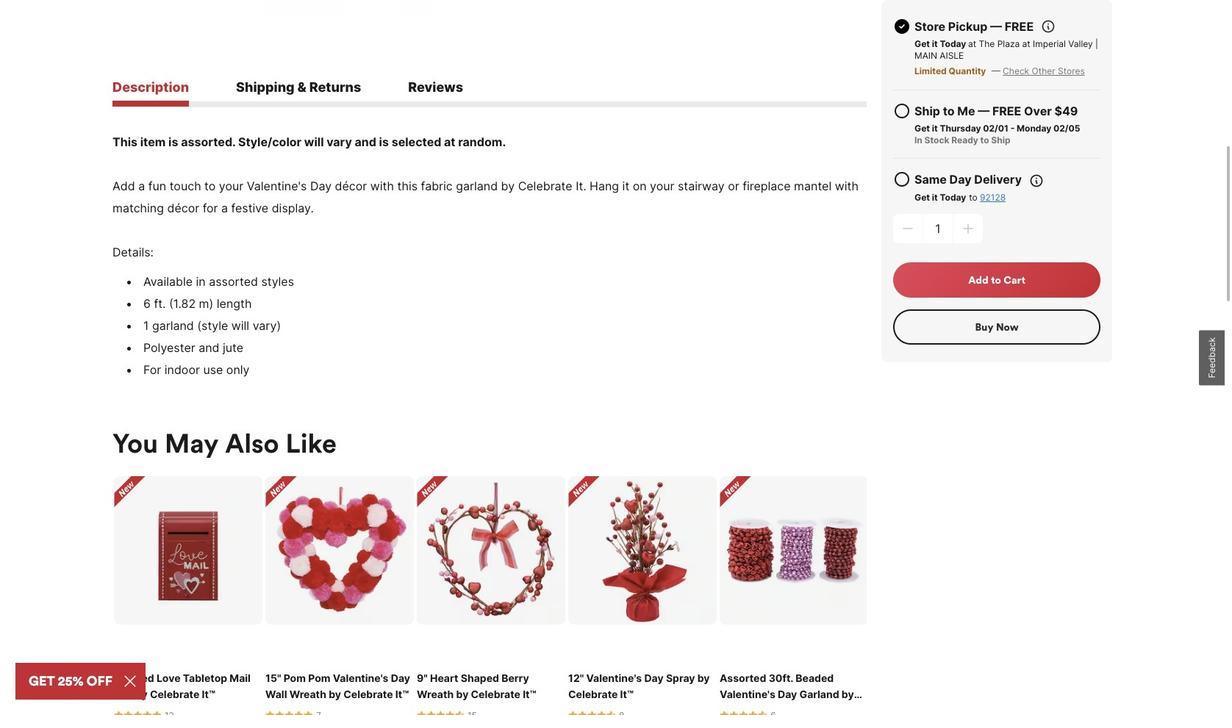 Task type: locate. For each thing, give the bounding box(es) containing it.
add inside button
[[968, 273, 989, 287]]

pom
[[284, 672, 306, 684], [308, 672, 330, 684]]

day up display.
[[310, 179, 332, 193]]

tabler image
[[1041, 19, 1056, 34], [893, 171, 911, 188]]

7.6"
[[114, 672, 132, 684]]

décor down 'vary'
[[335, 179, 367, 193]]

or
[[728, 179, 739, 193]]

it inside get it thursday 02/01 - monday 02/05 in stock ready to ship
[[932, 123, 938, 134]]

1 vertical spatial garland
[[152, 318, 194, 333]]

wreath inside 15" pom pom valentine's day wall wreath by celebrate it™
[[289, 688, 326, 700]]

garland up polyester
[[152, 318, 194, 333]]

add inside add a fun touch to your valentine's day décor with this fabric garland by celebrate it. hang it on your stairway or fireplace mantel with matching décor for a festive display.
[[112, 179, 135, 193]]

on
[[633, 179, 647, 193]]

vary
[[327, 134, 352, 149]]

2 get from the top
[[915, 123, 930, 134]]

open samedaydelivery details modal image
[[1029, 174, 1044, 188]]

shaped
[[461, 672, 499, 684]]

add to cart
[[968, 273, 1026, 287]]

0 horizontal spatial a
[[138, 179, 145, 193]]

is left selected
[[379, 134, 389, 149]]

0 vertical spatial —
[[990, 19, 1002, 34]]

same day delivery
[[915, 172, 1022, 187]]

0 vertical spatial garland
[[456, 179, 498, 193]]

2 is from the left
[[379, 134, 389, 149]]

0 horizontal spatial ship
[[915, 104, 940, 118]]

free
[[1005, 19, 1034, 34], [992, 104, 1021, 118]]

2 pom from the left
[[308, 672, 330, 684]]

with
[[370, 179, 394, 193], [835, 179, 859, 193]]

wreath
[[289, 688, 326, 700], [417, 688, 454, 700]]

styles
[[261, 274, 294, 289]]

over
[[1024, 104, 1052, 118]]

assorted 30ft. beaded valentine's day garland by celebrate it™, 1pc.
[[720, 672, 854, 715]]

and down (style in the left top of the page
[[199, 340, 219, 355]]

0 vertical spatial décor
[[335, 179, 367, 193]]

your
[[219, 179, 244, 193], [650, 179, 675, 193]]

today up aisle
[[940, 38, 966, 49]]

by inside 9" heart shaped berry wreath by celebrate it™
[[456, 688, 469, 700]]

&
[[297, 79, 306, 95]]

it up stock
[[932, 123, 938, 134]]

cel tt val spray image
[[568, 476, 717, 625]]

— up the at the right of page
[[990, 19, 1002, 34]]

it left on on the right
[[622, 179, 630, 193]]

valentine's down assorted
[[720, 688, 775, 700]]

valentine's up display.
[[247, 179, 307, 193]]

garland inside the available in assorted styles 6 ft. (1.82 m) length 1 garland (style will vary) polyester and jute for indoor use only
[[152, 318, 194, 333]]

get up the in
[[915, 123, 930, 134]]

tabler image up imperial
[[1041, 19, 1056, 34]]

add up matching
[[112, 179, 135, 193]]

garland
[[800, 688, 839, 700]]

to down 02/01
[[980, 135, 989, 146]]

it down same
[[932, 192, 938, 203]]

1 horizontal spatial garland
[[456, 179, 498, 193]]

1 vertical spatial —
[[992, 65, 1000, 76]]

to left the cart
[[991, 273, 1001, 287]]

it for get it today to 92128
[[932, 192, 938, 203]]

today for to
[[940, 192, 966, 203]]

at
[[968, 38, 977, 49], [1022, 38, 1031, 49], [444, 134, 456, 149]]

shipping
[[236, 79, 295, 95]]

for
[[143, 362, 161, 377]]

-
[[1011, 123, 1015, 134]]

3 it™ from the left
[[523, 688, 536, 700]]

day left "spray"
[[644, 672, 664, 684]]

décor down touch
[[167, 201, 199, 215]]

add for add a fun touch to your valentine's day décor with this fabric garland by celebrate it. hang it on your stairway or fireplace mantel with matching décor for a festive display.
[[112, 179, 135, 193]]

jute
[[223, 340, 243, 355]]

tabletop
[[183, 672, 227, 684]]

get up main
[[915, 38, 930, 49]]

limited quantity — check other stores
[[915, 65, 1085, 76]]

get inside get it today at the plaza at imperial valley | main aisle
[[915, 38, 930, 49]]

add left the cart
[[968, 273, 989, 287]]

1 get from the top
[[915, 38, 930, 49]]

to up 'for'
[[204, 179, 216, 193]]

cel wall berry heart 9" image
[[417, 476, 565, 625]]

ship right tabler icon
[[915, 104, 940, 118]]

delivery
[[974, 172, 1022, 187]]

your right on on the right
[[650, 179, 675, 193]]

1 vertical spatial will
[[231, 318, 249, 333]]

valentine's right 12"
[[586, 672, 642, 684]]

day inside assorted 30ft. beaded valentine's day garland by celebrate it™, 1pc.
[[778, 688, 797, 700]]

add for add to cart
[[968, 273, 989, 287]]

2 today from the top
[[940, 192, 966, 203]]

— for check
[[992, 65, 1000, 76]]

by right wall
[[329, 688, 341, 700]]

buy now
[[975, 321, 1019, 334]]

main
[[915, 50, 937, 61]]

1
[[143, 318, 149, 333]]

1 is from the left
[[168, 134, 178, 149]]

will left 'vary'
[[304, 134, 324, 149]]

02/01
[[983, 123, 1009, 134]]

3 get from the top
[[915, 192, 930, 203]]

1 horizontal spatial ship
[[991, 135, 1011, 146]]

is right 'item'
[[168, 134, 178, 149]]

day inside 15" pom pom valentine's day wall wreath by celebrate it™
[[391, 672, 410, 684]]

and right 'vary'
[[355, 134, 376, 149]]

by inside add a fun touch to your valentine's day décor with this fabric garland by celebrate it. hang it on your stairway or fireplace mantel with matching décor for a festive display.
[[501, 179, 515, 193]]

cart
[[1004, 273, 1026, 287]]

0 horizontal spatial and
[[199, 340, 219, 355]]

wreath inside 9" heart shaped berry wreath by celebrate it™
[[417, 688, 454, 700]]

display.
[[272, 201, 314, 215]]

celebrate inside assorted 30ft. beaded valentine's day garland by celebrate it™, 1pc.
[[720, 704, 769, 715]]

0 vertical spatial free
[[1005, 19, 1034, 34]]

1 vertical spatial today
[[940, 192, 966, 203]]

tab list containing description
[[112, 79, 867, 107]]

cel tt love mail box image
[[114, 476, 262, 625]]

it
[[932, 38, 938, 49], [932, 123, 938, 134], [622, 179, 630, 193], [932, 192, 938, 203]]

stock
[[925, 135, 949, 146]]

get down same
[[915, 192, 930, 203]]

décor
[[335, 179, 367, 193], [167, 201, 199, 215]]

ship down 02/01
[[991, 135, 1011, 146]]

0 vertical spatial today
[[940, 38, 966, 49]]

stairway
[[678, 179, 725, 193]]

wreath down "heart"
[[417, 688, 454, 700]]

at right plaza
[[1022, 38, 1031, 49]]

details:
[[112, 245, 154, 259]]

0 horizontal spatial will
[[231, 318, 249, 333]]

1 horizontal spatial and
[[355, 134, 376, 149]]

vary)
[[253, 318, 281, 333]]

free up -
[[992, 104, 1021, 118]]

1 horizontal spatial pom
[[308, 672, 330, 684]]

it.
[[576, 179, 586, 193]]

30ft.
[[769, 672, 793, 684]]

with right mantel
[[835, 179, 859, 193]]

fun
[[148, 179, 166, 193]]

heart
[[430, 672, 458, 684]]

1 horizontal spatial with
[[835, 179, 859, 193]]

garland
[[456, 179, 498, 193], [152, 318, 194, 333]]

0 vertical spatial ship
[[915, 104, 940, 118]]

will down length
[[231, 318, 249, 333]]

1 it™ from the left
[[202, 688, 215, 700]]

m)
[[199, 296, 213, 311]]

1 vertical spatial and
[[199, 340, 219, 355]]

2 with from the left
[[835, 179, 859, 193]]

it™,
[[772, 704, 788, 715]]

in
[[915, 135, 923, 146]]

get inside get it thursday 02/01 - monday 02/05 in stock ready to ship
[[915, 123, 930, 134]]

at left the at the right of page
[[968, 38, 977, 49]]

1 horizontal spatial will
[[304, 134, 324, 149]]

0 vertical spatial get
[[915, 38, 930, 49]]

valentine's left 9"
[[333, 672, 389, 684]]

1 horizontal spatial décor
[[335, 179, 367, 193]]

— left check
[[992, 65, 1000, 76]]

by right garland on the right bottom of the page
[[842, 688, 854, 700]]

today for at
[[940, 38, 966, 49]]

1 horizontal spatial add
[[968, 273, 989, 287]]

0 vertical spatial and
[[355, 134, 376, 149]]

1 today from the top
[[940, 38, 966, 49]]

it up main
[[932, 38, 938, 49]]

by down red
[[135, 688, 148, 700]]

and
[[355, 134, 376, 149], [199, 340, 219, 355]]

0 horizontal spatial wreath
[[289, 688, 326, 700]]

me
[[957, 104, 975, 118]]

to
[[943, 104, 955, 118], [980, 135, 989, 146], [204, 179, 216, 193], [969, 192, 978, 203], [991, 273, 1001, 287]]

valley
[[1068, 38, 1093, 49]]

0 horizontal spatial décor
[[167, 201, 199, 215]]

a left 'fun'
[[138, 179, 145, 193]]

wreath right wall
[[289, 688, 326, 700]]

9" heart shaped berry wreath by celebrate it™ link
[[417, 670, 565, 703]]

0 horizontal spatial with
[[370, 179, 394, 193]]

red
[[135, 672, 154, 684]]

a
[[138, 179, 145, 193], [221, 201, 228, 215]]

by down random.
[[501, 179, 515, 193]]

day up it™,
[[778, 688, 797, 700]]

at left random.
[[444, 134, 456, 149]]

4 it™ from the left
[[620, 688, 634, 700]]

celebrate inside 12" valentine's day spray by celebrate it™
[[568, 688, 618, 700]]

12"
[[568, 672, 584, 684]]

1 vertical spatial décor
[[167, 201, 199, 215]]

this item is assorted. style/color will vary and is selected at random.
[[112, 134, 506, 149]]

day
[[950, 172, 972, 187], [310, 179, 332, 193], [391, 672, 410, 684], [644, 672, 664, 684], [778, 688, 797, 700]]

0 horizontal spatial is
[[168, 134, 178, 149]]

stores
[[1058, 65, 1085, 76]]

your up the festive
[[219, 179, 244, 193]]

0 horizontal spatial garland
[[152, 318, 194, 333]]

this
[[112, 134, 138, 149]]

day left 9"
[[391, 672, 410, 684]]

0 horizontal spatial pom
[[284, 672, 306, 684]]

1 vertical spatial ship
[[991, 135, 1011, 146]]

celebrate inside add a fun touch to your valentine's day décor with this fabric garland by celebrate it. hang it on your stairway or fireplace mantel with matching décor for a festive display.
[[518, 179, 572, 193]]

1 vertical spatial add
[[968, 273, 989, 287]]

ship
[[915, 104, 940, 118], [991, 135, 1011, 146]]

it inside get it today at the plaza at imperial valley | main aisle
[[932, 38, 938, 49]]

garland right fabric
[[456, 179, 498, 193]]

tabler image left same
[[893, 171, 911, 188]]

0 horizontal spatial add
[[112, 179, 135, 193]]

1 horizontal spatial a
[[221, 201, 228, 215]]

mail
[[230, 672, 251, 684]]

1 vertical spatial a
[[221, 201, 228, 215]]

free up plaza
[[1005, 19, 1034, 34]]

2 it™ from the left
[[395, 688, 409, 700]]

get it thursday 02/01 - monday 02/05 in stock ready to ship
[[915, 123, 1080, 146]]

7.6" red love tabletop mail box by celebrate it™ link
[[114, 670, 262, 703]]

today inside get it today at the plaza at imperial valley | main aisle
[[940, 38, 966, 49]]

ship to me — free over $49
[[915, 104, 1078, 118]]

today down same day delivery
[[940, 192, 966, 203]]

— right me
[[978, 104, 990, 118]]

by down shaped
[[456, 688, 469, 700]]

15"
[[265, 672, 281, 684]]

0 vertical spatial tabler image
[[1041, 19, 1056, 34]]

2 vertical spatial get
[[915, 192, 930, 203]]

with left this
[[370, 179, 394, 193]]

1 horizontal spatial is
[[379, 134, 389, 149]]

0 vertical spatial add
[[112, 179, 135, 193]]

2 wreath from the left
[[417, 688, 454, 700]]

1 vertical spatial get
[[915, 123, 930, 134]]

day inside 12" valentine's day spray by celebrate it™
[[644, 672, 664, 684]]

1 horizontal spatial wreath
[[417, 688, 454, 700]]

Number Stepper text field
[[923, 214, 953, 243]]

fabric
[[421, 179, 453, 193]]

9"
[[417, 672, 428, 684]]

1 horizontal spatial your
[[650, 179, 675, 193]]

0 horizontal spatial your
[[219, 179, 244, 193]]

garland inside add a fun touch to your valentine's day décor with this fabric garland by celebrate it. hang it on your stairway or fireplace mantel with matching décor for a festive display.
[[456, 179, 498, 193]]

tab list
[[112, 79, 867, 107]]

thursday
[[940, 123, 981, 134]]

box
[[114, 688, 133, 700]]

1 vertical spatial tabler image
[[893, 171, 911, 188]]

celebrate inside 15" pom pom valentine's day wall wreath by celebrate it™
[[344, 688, 393, 700]]

a right 'for'
[[221, 201, 228, 215]]

1 horizontal spatial tabler image
[[1041, 19, 1056, 34]]

by right "spray"
[[698, 672, 710, 684]]

12" valentine's day spray by celebrate it™
[[568, 672, 710, 700]]

1 wreath from the left
[[289, 688, 326, 700]]



Task type: describe. For each thing, give the bounding box(es) containing it.
by inside 7.6" red love tabletop mail box by celebrate it™
[[135, 688, 148, 700]]

assorted 30ft. beaded valentine's day garland by celebrate it™, 1pc. link
[[720, 670, 868, 715]]

to inside add a fun touch to your valentine's day décor with this fabric garland by celebrate it. hang it on your stairway or fireplace mantel with matching décor for a festive display.
[[204, 179, 216, 193]]

other
[[1032, 65, 1056, 76]]

02/05
[[1054, 123, 1080, 134]]

in
[[196, 274, 206, 289]]

use
[[203, 362, 223, 377]]

1 vertical spatial free
[[992, 104, 1021, 118]]

assorted.
[[181, 134, 235, 149]]

returns
[[309, 79, 361, 95]]

by inside 12" valentine's day spray by celebrate it™
[[698, 672, 710, 684]]

1 horizontal spatial at
[[968, 38, 977, 49]]

buy
[[975, 321, 994, 334]]

description
[[112, 79, 189, 95]]

valentine's inside 15" pom pom valentine's day wall wreath by celebrate it™
[[333, 672, 389, 684]]

selected
[[392, 134, 441, 149]]

may
[[165, 426, 219, 460]]

2 horizontal spatial at
[[1022, 38, 1031, 49]]

spray
[[666, 672, 695, 684]]

get for get it today at the plaza at imperial valley | main aisle
[[915, 38, 930, 49]]

it inside add a fun touch to your valentine's day décor with this fabric garland by celebrate it. hang it on your stairway or fireplace mantel with matching décor for a festive display.
[[622, 179, 630, 193]]

available
[[143, 274, 193, 289]]

random.
[[458, 134, 506, 149]]

matching
[[112, 201, 164, 215]]

6
[[143, 296, 151, 311]]

1 pom from the left
[[284, 672, 306, 684]]

day up get it today to 92128
[[950, 172, 972, 187]]

2 vertical spatial —
[[978, 104, 990, 118]]

get it today at the plaza at imperial valley | main aisle
[[915, 38, 1098, 61]]

celebrate inside 9" heart shaped berry wreath by celebrate it™
[[471, 688, 520, 700]]

valentine's inside 12" valentine's day spray by celebrate it™
[[586, 672, 642, 684]]

9" heart shaped berry wreath by celebrate it™
[[417, 672, 536, 700]]

you may also like
[[112, 426, 337, 460]]

get it today to 92128
[[915, 192, 1006, 203]]

limited
[[915, 65, 947, 76]]

92128 link
[[980, 192, 1006, 203]]

it for get it thursday 02/01 - monday 02/05 in stock ready to ship
[[932, 123, 938, 134]]

1pc.
[[790, 704, 811, 715]]

tabler image
[[893, 102, 911, 120]]

like
[[286, 426, 337, 460]]

0 vertical spatial will
[[304, 134, 324, 149]]

the
[[979, 38, 995, 49]]

style/color
[[238, 134, 302, 149]]

to inside button
[[991, 273, 1001, 287]]

to left me
[[943, 104, 955, 118]]

valentine's inside assorted 30ft. beaded valentine's day garland by celebrate it™, 1pc.
[[720, 688, 775, 700]]

polyester
[[143, 340, 195, 355]]

pickup
[[948, 19, 988, 34]]

will inside the available in assorted styles 6 ft. (1.82 m) length 1 garland (style will vary) polyester and jute for indoor use only
[[231, 318, 249, 333]]

ship inside get it thursday 02/01 - monday 02/05 in stock ready to ship
[[991, 135, 1011, 146]]

it™ inside 15" pom pom valentine's day wall wreath by celebrate it™
[[395, 688, 409, 700]]

berry
[[502, 672, 529, 684]]

cel beaded garland 30ft a3 image
[[720, 476, 868, 625]]

(1.82
[[169, 296, 196, 311]]

beaded
[[796, 672, 834, 684]]

0 vertical spatial a
[[138, 179, 145, 193]]

0 horizontal spatial at
[[444, 134, 456, 149]]

monday
[[1017, 123, 1052, 134]]

festive
[[231, 201, 268, 215]]

12" valentine's day spray by celebrate it™ link
[[568, 670, 717, 703]]

available in assorted styles 6 ft. (1.82 m) length 1 garland (style will vary) polyester and jute for indoor use only
[[143, 274, 294, 377]]

15" pom pom valentine's day wall wreath by celebrate it™
[[265, 672, 410, 700]]

add to cart button
[[893, 262, 1101, 298]]

cel wall pompom wreath rd/pk image
[[265, 476, 414, 625]]

1 with from the left
[[370, 179, 394, 193]]

get for get it today to 92128
[[915, 192, 930, 203]]

only
[[226, 362, 250, 377]]

item
[[140, 134, 166, 149]]

imperial
[[1033, 38, 1066, 49]]

store
[[915, 19, 946, 34]]

assorted
[[720, 672, 766, 684]]

assorted 6ft. valentine&#x27;s day fabric garland by celebrate it&#x2122;, 1pc. image
[[165, 0, 613, 17]]

to inside get it thursday 02/01 - monday 02/05 in stock ready to ship
[[980, 135, 989, 146]]

and inside the available in assorted styles 6 ft. (1.82 m) length 1 garland (style will vary) polyester and jute for indoor use only
[[199, 340, 219, 355]]

aisle
[[940, 50, 964, 61]]

to down same day delivery
[[969, 192, 978, 203]]

it for get it today at the plaza at imperial valley | main aisle
[[932, 38, 938, 49]]

add a fun touch to your valentine's day décor with this fabric garland by celebrate it. hang it on your stairway or fireplace mantel with matching décor for a festive display.
[[112, 179, 859, 215]]

touch
[[170, 179, 201, 193]]

check
[[1003, 65, 1029, 76]]

for
[[203, 201, 218, 215]]

assorted
[[209, 274, 258, 289]]

day inside add a fun touch to your valentine's day décor with this fabric garland by celebrate it. hang it on your stairway or fireplace mantel with matching décor for a festive display.
[[310, 179, 332, 193]]

valentine's inside add a fun touch to your valentine's day décor with this fabric garland by celebrate it. hang it on your stairway or fireplace mantel with matching décor for a festive display.
[[247, 179, 307, 193]]

store pickup — free
[[915, 19, 1034, 34]]

by inside 15" pom pom valentine's day wall wreath by celebrate it™
[[329, 688, 341, 700]]

also
[[225, 426, 279, 460]]

(style
[[197, 318, 228, 333]]

— for free
[[990, 19, 1002, 34]]

by inside assorted 30ft. beaded valentine's day garland by celebrate it™, 1pc.
[[842, 688, 854, 700]]

it™ inside 7.6" red love tabletop mail box by celebrate it™
[[202, 688, 215, 700]]

length
[[217, 296, 252, 311]]

shipping & returns
[[236, 79, 361, 95]]

you
[[112, 426, 158, 460]]

7.6" red love tabletop mail box by celebrate it™
[[114, 672, 251, 700]]

plaza
[[997, 38, 1020, 49]]

|
[[1096, 38, 1098, 49]]

1 your from the left
[[219, 179, 244, 193]]

it™ inside 12" valentine's day spray by celebrate it™
[[620, 688, 634, 700]]

2 your from the left
[[650, 179, 675, 193]]

buy now button
[[893, 310, 1101, 345]]

$49
[[1055, 104, 1078, 118]]

15" pom pom valentine's day wall wreath by celebrate it™ link
[[265, 670, 414, 703]]

ready
[[952, 135, 978, 146]]

hang
[[590, 179, 619, 193]]

get for get it thursday 02/01 - monday 02/05 in stock ready to ship
[[915, 123, 930, 134]]

ft.
[[154, 296, 166, 311]]

it™ inside 9" heart shaped berry wreath by celebrate it™
[[523, 688, 536, 700]]

quantity
[[949, 65, 986, 76]]

celebrate inside 7.6" red love tabletop mail box by celebrate it™
[[150, 688, 199, 700]]

reviews
[[408, 79, 463, 95]]

indoor
[[164, 362, 200, 377]]

0 horizontal spatial tabler image
[[893, 171, 911, 188]]

92128
[[980, 192, 1006, 203]]



Task type: vqa. For each thing, say whether or not it's contained in the screenshot.
Regular related to $4.99
no



